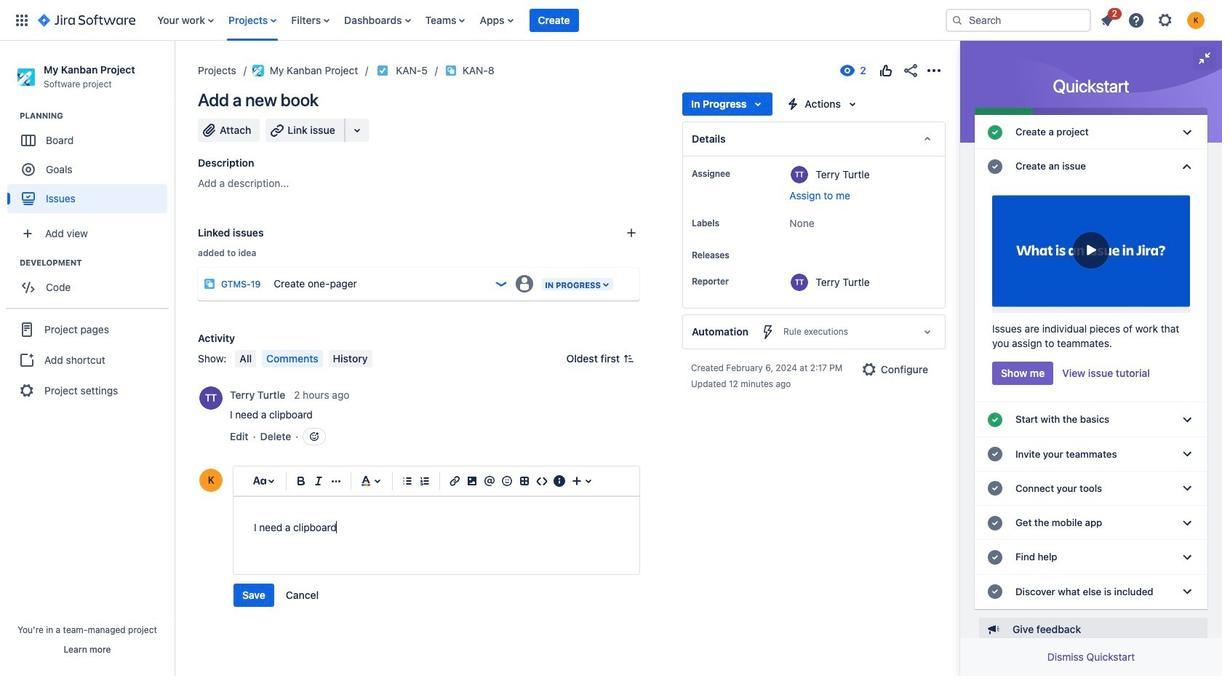 Task type: describe. For each thing, give the bounding box(es) containing it.
2 more information about terry turtle image from the top
[[791, 274, 809, 291]]

video poster image
[[993, 190, 1191, 313]]

sidebar navigation image
[[159, 58, 191, 87]]

copy link to issue image
[[492, 64, 503, 76]]

notifications image
[[1099, 11, 1116, 29]]

1 more information about terry turtle image from the top
[[791, 166, 809, 183]]

settings image
[[1157, 11, 1175, 29]]

Comment - Main content area, start typing to enter text. text field
[[254, 519, 619, 536]]

actions image
[[926, 62, 943, 79]]

subtask image
[[445, 65, 457, 76]]

my kanban project image
[[252, 65, 264, 76]]

italic ⌘i image
[[310, 472, 328, 490]]

text styles image
[[251, 472, 269, 490]]

more formatting image
[[328, 472, 345, 490]]

planning image
[[2, 107, 20, 125]]

vote options: no one has voted for this issue yet. image
[[878, 62, 895, 79]]

minimize image
[[1197, 49, 1214, 67]]

2 checked image from the top
[[987, 158, 1004, 175]]

appswitcher icon image
[[13, 11, 31, 29]]

chevron image for 1st checked icon
[[1179, 123, 1197, 141]]

add image, video, or file image
[[464, 472, 481, 490]]

automation element
[[683, 314, 946, 349]]

list item inside primary element
[[529, 8, 580, 32]]

search image
[[952, 14, 964, 26]]

link web pages and more image
[[348, 122, 366, 139]]

reporter pin to top. only you can see pinned fields. image
[[732, 276, 744, 287]]

more information about terry turtle image
[[199, 386, 223, 410]]

task image
[[377, 65, 389, 76]]

heading for the development icon
[[20, 257, 174, 269]]

emoji image
[[499, 472, 516, 490]]



Task type: locate. For each thing, give the bounding box(es) containing it.
issue type: sub-task image
[[204, 278, 215, 290]]

progress bar
[[975, 108, 1208, 115]]

details element
[[683, 122, 946, 156]]

chevron image
[[1179, 123, 1197, 141], [1179, 158, 1197, 175]]

numbered list ⌘⇧7 image
[[416, 472, 434, 490]]

banner
[[0, 0, 1223, 41]]

1 horizontal spatial list item
[[1095, 5, 1122, 32]]

code snippet image
[[533, 472, 551, 490]]

1 chevron image from the top
[[1179, 123, 1197, 141]]

mention image
[[481, 472, 499, 490]]

None search field
[[946, 8, 1092, 32]]

table image
[[516, 472, 533, 490]]

1 vertical spatial heading
[[20, 257, 174, 269]]

bold ⌘b image
[[293, 472, 310, 490]]

list up copy link to issue image
[[150, 0, 935, 40]]

chevron image for second checked icon from the top
[[1179, 158, 1197, 175]]

0 vertical spatial chevron image
[[1179, 123, 1197, 141]]

more information about terry turtle image
[[791, 166, 809, 183], [791, 274, 809, 291]]

1 vertical spatial checked image
[[987, 158, 1004, 175]]

1 horizontal spatial list
[[1095, 5, 1214, 33]]

your profile and settings image
[[1188, 11, 1205, 29]]

priority: low image
[[494, 277, 509, 291]]

list
[[150, 0, 935, 40], [1095, 5, 1214, 33]]

add reaction image
[[309, 431, 321, 442]]

menu bar
[[232, 350, 375, 368]]

info panel image
[[551, 472, 568, 490]]

play video image
[[1074, 232, 1110, 269]]

1 vertical spatial chevron image
[[1179, 158, 1197, 175]]

bullet list ⌘⇧8 image
[[399, 472, 416, 490]]

0 vertical spatial heading
[[20, 110, 174, 122]]

jira software image
[[38, 11, 136, 29], [38, 11, 136, 29]]

heading for planning "image"
[[20, 110, 174, 122]]

0 vertical spatial more information about terry turtle image
[[791, 166, 809, 183]]

help image
[[1128, 11, 1146, 29]]

Search field
[[946, 8, 1092, 32]]

0 horizontal spatial list
[[150, 0, 935, 40]]

list item
[[1095, 5, 1122, 32], [529, 8, 580, 32]]

list up minimize icon
[[1095, 5, 1214, 33]]

development image
[[2, 254, 20, 272]]

goal image
[[22, 163, 35, 176]]

link image
[[446, 472, 464, 490]]

0 horizontal spatial list item
[[529, 8, 580, 32]]

1 vertical spatial more information about terry turtle image
[[791, 274, 809, 291]]

group
[[7, 110, 174, 218], [7, 257, 174, 307], [6, 308, 169, 411], [234, 584, 328, 607]]

0 vertical spatial checked image
[[987, 123, 1004, 141]]

1 heading from the top
[[20, 110, 174, 122]]

more information about terry turtle image down the details element
[[791, 166, 809, 183]]

heading
[[20, 110, 174, 122], [20, 257, 174, 269]]

checked image
[[987, 123, 1004, 141], [987, 158, 1004, 175]]

more information about terry turtle image up automation element
[[791, 274, 809, 291]]

sidebar element
[[0, 41, 175, 676]]

primary element
[[9, 0, 935, 40]]

1 checked image from the top
[[987, 123, 1004, 141]]

2 heading from the top
[[20, 257, 174, 269]]

2 chevron image from the top
[[1179, 158, 1197, 175]]

link an issue image
[[626, 227, 638, 239]]



Task type: vqa. For each thing, say whether or not it's contained in the screenshot.
middle your
no



